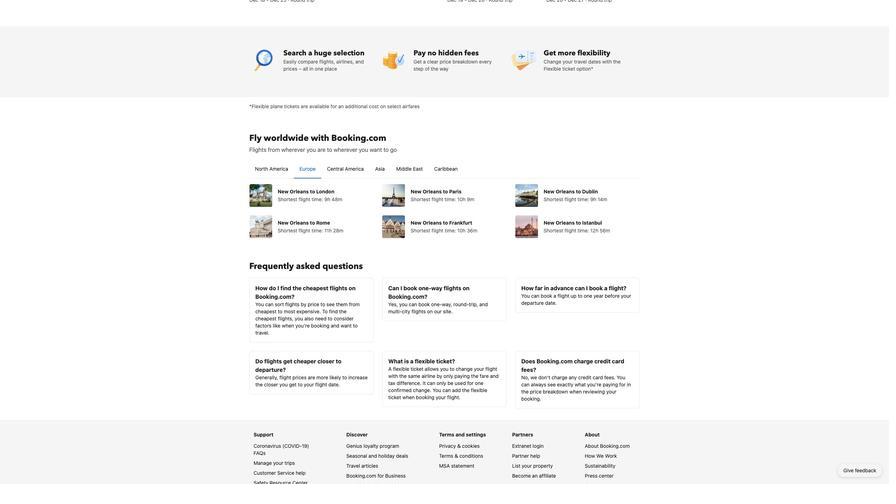 Task type: describe. For each thing, give the bounding box(es) containing it.
seasonal and holiday deals link
[[347, 453, 409, 459]]

increase
[[349, 375, 368, 381]]

how we work
[[585, 453, 617, 459]]

0 vertical spatial flexible
[[415, 358, 435, 365]]

to down cheaper at left bottom
[[298, 382, 303, 388]]

your down partner help link
[[522, 463, 532, 469]]

how do i find the cheapest flights on booking.com? you can sort flights by price to see them from cheapest to most expensive. to find the cheapest flights, you also need to consider factors like when you're booking and want to travel.
[[256, 285, 360, 336]]

you inside does booking.com charge credit card fees? no, we don't charge any credit card fees. you can always see exactly what you're paying for in the price breakdown when reviewing your booking.
[[617, 375, 626, 381]]

always
[[531, 382, 547, 388]]

flight inside what is a flexible ticket? a flexible ticket allows you to change your flight with the same airline by only paying the fare and tax difference. it can only be used for one confirmed change. you can add the flexible ticket when booking your flight.
[[486, 366, 498, 372]]

new orleans to frankfurt shortest flight time: 10h 36m
[[411, 220, 478, 234]]

book left way,
[[419, 301, 430, 307]]

i inside how do i find the cheapest flights on booking.com? you can sort flights by price to see them from cheapest to most expensive. to find the cheapest flights, you also need to consider factors like when you're booking and want to travel.
[[278, 285, 279, 291]]

about booking.com
[[585, 443, 630, 449]]

available
[[310, 103, 329, 109]]

consider
[[334, 316, 354, 322]]

flights up way,
[[444, 285, 462, 291]]

1 vertical spatial cheapest
[[256, 308, 277, 314]]

the up difference.
[[400, 373, 407, 379]]

can inside how do i find the cheapest flights on booking.com? you can sort flights by price to see them from cheapest to most expensive. to find the cheapest flights, you also need to consider factors like when you're booking and want to travel.
[[265, 301, 274, 307]]

want inside how do i find the cheapest flights on booking.com? you can sort flights by price to see them from cheapest to most expensive. to find the cheapest flights, you also need to consider factors like when you're booking and want to travel.
[[341, 323, 352, 329]]

articles
[[362, 463, 378, 469]]

america for central america
[[345, 166, 364, 172]]

1 vertical spatial one-
[[431, 301, 442, 307]]

new orleans to rome image
[[249, 215, 272, 238]]

to
[[322, 308, 328, 314]]

new for new orleans to frankfurt shortest flight time: 10h 36m
[[411, 220, 422, 226]]

9h for 48m
[[325, 196, 331, 202]]

to up to
[[321, 301, 325, 307]]

seasonal
[[347, 453, 367, 459]]

one inside what is a flexible ticket? a flexible ticket allows you to change your flight with the same airline by only paying the fare and tax difference. it can only be used for one confirmed change. you can add the flexible ticket when booking your flight.
[[475, 380, 484, 386]]

0 horizontal spatial flexible
[[393, 366, 410, 372]]

to inside new orleans to frankfurt shortest flight time: 10h 36m
[[443, 220, 448, 226]]

14m
[[598, 196, 608, 202]]

partner help
[[513, 453, 541, 459]]

to inside new orleans to london shortest flight time: 9h 48m
[[310, 188, 315, 194]]

breakdown inside pay no hidden fees get a clear price breakdown every step of the way
[[453, 58, 478, 64]]

and up privacy & cookies link
[[456, 432, 465, 438]]

date. inside "how far in advance can i book a flight? you can book a flight up to one year before your departure date."
[[546, 300, 557, 306]]

time: for rome
[[312, 227, 323, 234]]

pay no hidden fees get a clear price breakdown every step of the way
[[414, 48, 492, 72]]

selection
[[334, 48, 365, 58]]

tax
[[389, 380, 396, 386]]

airfares
[[403, 103, 420, 109]]

to up the central
[[327, 147, 332, 153]]

flights up the them
[[330, 285, 348, 291]]

breakdown inside does booking.com charge credit card fees? no, we don't charge any credit card fees. you can always see exactly what you're paying for in the price breakdown when reviewing your booking.
[[543, 389, 568, 395]]

booking.com? inside how do i find the cheapest flights on booking.com? you can sort flights by price to see them from cheapest to most expensive. to find the cheapest flights, you also need to consider factors like when you're booking and want to travel.
[[256, 294, 295, 300]]

orleans for dublin
[[556, 188, 575, 194]]

0 vertical spatial an
[[338, 103, 344, 109]]

fees
[[465, 48, 479, 58]]

in inside does booking.com charge credit card fees? no, we don't charge any credit card fees. you can always see exactly what you're paying for in the price breakdown when reviewing your booking.
[[627, 382, 631, 388]]

the down used
[[462, 387, 470, 393]]

when inside how do i find the cheapest flights on booking.com? you can sort flights by price to see them from cheapest to most expensive. to find the cheapest flights, you also need to consider factors like when you're booking and want to travel.
[[282, 323, 294, 329]]

can inside can i book one-way flights on booking.com? yes, you can book one-way, round-trip, and multi-city flights on our site.
[[409, 301, 417, 307]]

asia
[[375, 166, 385, 172]]

give feedback
[[844, 468, 877, 474]]

price inside pay no hidden fees get a clear price breakdown every step of the way
[[440, 58, 452, 64]]

by inside how do i find the cheapest flights on booking.com? you can sort flights by price to see them from cheapest to most expensive. to find the cheapest flights, you also need to consider factors like when you're booking and want to travel.
[[301, 301, 307, 307]]

on up round-
[[463, 285, 470, 291]]

booking.com down travel articles
[[347, 473, 376, 479]]

a inside search a huge selection easily compare flights, airlines, and prices – all in one place
[[308, 48, 312, 58]]

frankfurt
[[449, 220, 473, 226]]

sort
[[275, 301, 284, 307]]

0 horizontal spatial find
[[281, 285, 291, 291]]

orleans for paris
[[423, 188, 442, 194]]

a
[[389, 366, 392, 372]]

about for about
[[585, 432, 600, 438]]

no
[[428, 48, 437, 58]]

time: for istanbul
[[578, 227, 589, 234]]

date. inside do flights get cheaper closer to departure? generally, flight prices are more likely to increase the closer you get to your flight date.
[[329, 382, 340, 388]]

easily
[[284, 58, 297, 64]]

privacy
[[439, 443, 456, 449]]

booking inside how do i find the cheapest flights on booking.com? you can sort flights by price to see them from cheapest to most expensive. to find the cheapest flights, you also need to consider factors like when you're booking and want to travel.
[[311, 323, 330, 329]]

1 horizontal spatial card
[[612, 358, 625, 365]]

manage your trips link
[[254, 460, 295, 466]]

your up 'fare'
[[474, 366, 484, 372]]

middle
[[396, 166, 412, 172]]

1 horizontal spatial closer
[[318, 358, 335, 365]]

can i book one-way flights on booking.com? yes, you can book one-way, round-trip, and multi-city flights on our site.
[[389, 285, 488, 314]]

book right can
[[404, 285, 418, 291]]

booking inside what is a flexible ticket? a flexible ticket allows you to change your flight with the same airline by only paying the fare and tax difference. it can only be used for one confirmed change. you can add the flexible ticket when booking your flight.
[[416, 394, 435, 400]]

shortest for new orleans to paris shortest flight time: 10h 9m
[[411, 196, 431, 202]]

give feedback button
[[838, 465, 883, 477]]

your inside does booking.com charge credit card fees? no, we don't charge any credit card fees. you can always see exactly what you're paying for in the price breakdown when reviewing your booking.
[[607, 389, 617, 395]]

you inside how do i find the cheapest flights on booking.com? you can sort flights by price to see them from cheapest to most expensive. to find the cheapest flights, you also need to consider factors like when you're booking and want to travel.
[[256, 301, 264, 307]]

a down advance
[[554, 293, 557, 299]]

how for how do i find the cheapest flights on booking.com?
[[256, 285, 268, 291]]

you inside how do i find the cheapest flights on booking.com? you can sort flights by price to see them from cheapest to most expensive. to find the cheapest flights, you also need to consider factors like when you're booking and want to travel.
[[295, 316, 303, 322]]

can up departure
[[532, 293, 540, 299]]

way inside can i book one-way flights on booking.com? yes, you can book one-way, round-trip, and multi-city flights on our site.
[[432, 285, 443, 291]]

center
[[599, 473, 614, 479]]

for right 'available'
[[331, 103, 337, 109]]

are inside do flights get cheaper closer to departure? generally, flight prices are more likely to increase the closer you get to your flight date.
[[308, 375, 315, 381]]

shortest for new orleans to london shortest flight time: 9h 48m
[[278, 196, 297, 202]]

flight inside new orleans to istanbul shortest flight time: 12h 56m
[[565, 227, 577, 234]]

to up likely
[[336, 358, 342, 365]]

compare
[[298, 58, 318, 64]]

your left flight.
[[436, 394, 446, 400]]

0 vertical spatial only
[[444, 373, 453, 379]]

0 vertical spatial cheapest
[[303, 285, 329, 291]]

1 vertical spatial get
[[289, 382, 297, 388]]

book up year on the bottom of page
[[590, 285, 603, 291]]

fly
[[249, 132, 262, 144]]

to down the sort on the bottom left of the page
[[278, 308, 283, 314]]

can up up on the right bottom of the page
[[575, 285, 585, 291]]

to left the go
[[384, 147, 389, 153]]

on left our
[[427, 308, 433, 314]]

your inside "how far in advance can i book a flight? you can book a flight up to one year before your departure date."
[[621, 293, 632, 299]]

of
[[425, 66, 430, 72]]

you inside can i book one-way flights on booking.com? yes, you can book one-way, round-trip, and multi-city flights on our site.
[[399, 301, 408, 307]]

0 vertical spatial one-
[[419, 285, 432, 291]]

go
[[390, 147, 397, 153]]

to down "consider" on the left of page
[[353, 323, 358, 329]]

a up before
[[605, 285, 608, 291]]

the inside does booking.com charge credit card fees? no, we don't charge any credit card fees. you can always see exactly what you're paying for in the price breakdown when reviewing your booking.
[[522, 389, 529, 395]]

to inside new orleans to dublin shortest flight time: 9h 14m
[[576, 188, 581, 194]]

are inside fly worldwide with booking.com flights from wherever you are to wherever you want to go
[[318, 147, 326, 153]]

and down the genius loyalty program
[[369, 453, 377, 459]]

expensive.
[[297, 308, 321, 314]]

search
[[284, 48, 307, 58]]

program
[[380, 443, 399, 449]]

london
[[316, 188, 335, 194]]

do
[[269, 285, 276, 291]]

dublin
[[583, 188, 598, 194]]

frequently asked questions
[[249, 261, 363, 272]]

with inside fly worldwide with booking.com flights from wherever you are to wherever you want to go
[[311, 132, 329, 144]]

partner help link
[[513, 453, 541, 459]]

flight down cheaper at left bottom
[[316, 382, 327, 388]]

north
[[255, 166, 268, 172]]

booking.
[[522, 396, 542, 402]]

don't
[[539, 375, 551, 381]]

middle east
[[396, 166, 423, 172]]

i inside can i book one-way flights on booking.com? yes, you can book one-way, round-trip, and multi-city flights on our site.
[[401, 285, 402, 291]]

2 vertical spatial cheapest
[[256, 316, 277, 322]]

used
[[455, 380, 466, 386]]

when inside what is a flexible ticket? a flexible ticket allows you to change your flight with the same airline by only paying the fare and tax difference. it can only be used for one confirmed change. you can add the flexible ticket when booking your flight.
[[403, 394, 415, 400]]

central america button
[[322, 160, 370, 178]]

booking.com up work
[[600, 443, 630, 449]]

can right it
[[427, 380, 436, 386]]

for inside does booking.com charge credit card fees? no, we don't charge any credit card fees. you can always see exactly what you're paying for in the price breakdown when reviewing your booking.
[[620, 382, 626, 388]]

more inside do flights get cheaper closer to departure? generally, flight prices are more likely to increase the closer you get to your flight date.
[[317, 375, 328, 381]]

a inside pay no hidden fees get a clear price breakdown every step of the way
[[423, 58, 426, 64]]

10h for 9m
[[458, 196, 466, 202]]

istanbul
[[583, 220, 602, 226]]

price inside does booking.com charge credit card fees? no, we don't charge any credit card fees. you can always see exactly what you're paying for in the price breakdown when reviewing your booking.
[[530, 389, 542, 395]]

1 vertical spatial only
[[437, 380, 447, 386]]

shortest for new orleans to dublin shortest flight time: 9h 14m
[[544, 196, 564, 202]]

east
[[413, 166, 423, 172]]

we
[[597, 453, 604, 459]]

to right likely
[[343, 375, 347, 381]]

flight down departure?
[[280, 375, 291, 381]]

0 vertical spatial charge
[[574, 358, 593, 365]]

sustainability link
[[585, 463, 616, 469]]

the inside get more flexibility change your travel dates with the flexible ticket option*
[[614, 58, 621, 64]]

up
[[571, 293, 577, 299]]

you're
[[296, 323, 310, 329]]

business
[[385, 473, 406, 479]]

1 vertical spatial closer
[[264, 382, 278, 388]]

one inside search a huge selection easily compare flights, airlines, and prices – all in one place
[[315, 66, 324, 72]]

to inside new orleans to paris shortest flight time: 10h 9m
[[443, 188, 448, 194]]

booking.com inside fly worldwide with booking.com flights from wherever you are to wherever you want to go
[[332, 132, 387, 144]]

get more flexibility change your travel dates with the flexible ticket option*
[[544, 48, 621, 72]]

new for new orleans to istanbul shortest flight time: 12h 56m
[[544, 220, 555, 226]]

travel
[[347, 463, 360, 469]]

36m
[[467, 227, 478, 234]]

search a huge selection easily compare flights, airlines, and prices – all in one place
[[284, 48, 365, 72]]

extranet login
[[513, 443, 544, 449]]

new orleans to frankfurt image
[[383, 215, 405, 238]]

flights up the most
[[285, 301, 300, 307]]

time: for frankfurt
[[445, 227, 456, 234]]

frequently
[[249, 261, 294, 272]]

flight inside "how far in advance can i book a flight? you can book a flight up to one year before your departure date."
[[558, 293, 570, 299]]

0 horizontal spatial credit
[[579, 375, 592, 381]]

rome
[[316, 220, 330, 226]]

new orleans to london shortest flight time: 9h 48m
[[278, 188, 343, 202]]

flight inside new orleans to frankfurt shortest flight time: 10h 36m
[[432, 227, 444, 234]]

and inside search a huge selection easily compare flights, airlines, and prices – all in one place
[[356, 58, 364, 64]]

seasonal and holiday deals
[[347, 453, 409, 459]]

hidden
[[438, 48, 463, 58]]

you up "central america"
[[359, 147, 368, 153]]

to inside what is a flexible ticket? a flexible ticket allows you to change your flight with the same airline by only paying the fare and tax difference. it can only be used for one confirmed change. you can add the flexible ticket when booking your flight.
[[450, 366, 455, 372]]

your inside get more flexibility change your travel dates with the flexible ticket option*
[[563, 58, 573, 64]]

1 wherever from the left
[[282, 147, 305, 153]]

flights right city
[[412, 308, 426, 314]]

from inside fly worldwide with booking.com flights from wherever you are to wherever you want to go
[[268, 147, 280, 153]]

to inside new orleans to istanbul shortest flight time: 12h 56m
[[576, 220, 581, 226]]

paris
[[449, 188, 462, 194]]

and inside what is a flexible ticket? a flexible ticket allows you to change your flight with the same airline by only paying the fare and tax difference. it can only be used for one confirmed change. you can add the flexible ticket when booking your flight.
[[490, 373, 499, 379]]

far
[[535, 285, 543, 291]]

i inside "how far in advance can i book a flight? you can book a flight up to one year before your departure date."
[[587, 285, 588, 291]]

28m
[[333, 227, 344, 234]]

48m
[[332, 196, 343, 202]]

affiliate
[[539, 473, 556, 479]]

1 horizontal spatial credit
[[595, 358, 611, 365]]

any
[[569, 375, 577, 381]]

shortest for new orleans to frankfurt shortest flight time: 10h 36m
[[411, 227, 431, 234]]

0 horizontal spatial ticket
[[389, 394, 401, 400]]

the left 'fare'
[[471, 373, 479, 379]]

customer
[[254, 470, 276, 476]]

see inside how do i find the cheapest flights on booking.com? you can sort flights by price to see them from cheapest to most expensive. to find the cheapest flights, you also need to consider factors like when you're booking and want to travel.
[[327, 301, 335, 307]]

when inside does booking.com charge credit card fees? no, we don't charge any credit card fees. you can always see exactly what you're paying for in the price breakdown when reviewing your booking.
[[570, 389, 582, 395]]

shortest for new orleans to istanbul shortest flight time: 12h 56m
[[544, 227, 564, 234]]

on right cost
[[380, 103, 386, 109]]

& for terms
[[455, 453, 458, 459]]

to inside "how far in advance can i book a flight? you can book a flight up to one year before your departure date."
[[578, 293, 583, 299]]

way inside pay no hidden fees get a clear price breakdown every step of the way
[[440, 66, 449, 72]]

difference.
[[397, 380, 422, 386]]

factors
[[256, 323, 272, 329]]

you're
[[588, 382, 602, 388]]

orleans for frankfurt
[[423, 220, 442, 226]]

new for new orleans to rome shortest flight time: 11h 28m
[[278, 220, 289, 226]]

the up "consider" on the left of page
[[339, 308, 347, 314]]

flight inside new orleans to rome shortest flight time: 11h 28m
[[299, 227, 311, 234]]

way,
[[442, 301, 452, 307]]

press
[[585, 473, 598, 479]]

2 vertical spatial flexible
[[471, 387, 488, 393]]

your up the customer service help link
[[273, 460, 284, 466]]

travel.
[[256, 330, 270, 336]]

9h for 14m
[[591, 196, 597, 202]]

all
[[303, 66, 308, 72]]

orleans for istanbul
[[556, 220, 575, 226]]

you inside what is a flexible ticket? a flexible ticket allows you to change your flight with the same airline by only paying the fare and tax difference. it can only be used for one confirmed change. you can add the flexible ticket when booking your flight.
[[441, 366, 449, 372]]

flight inside new orleans to paris shortest flight time: 10h 9m
[[432, 196, 444, 202]]



Task type: vqa. For each thing, say whether or not it's contained in the screenshot.


Task type: locate. For each thing, give the bounding box(es) containing it.
shortest right the new orleans to rome image
[[278, 227, 297, 234]]

shortest inside new orleans to london shortest flight time: 9h 48m
[[278, 196, 297, 202]]

breakdown
[[453, 58, 478, 64], [543, 389, 568, 395]]

you down ticket?
[[441, 366, 449, 372]]

1 vertical spatial prices
[[293, 375, 307, 381]]

10h for 36m
[[458, 227, 466, 234]]

2 horizontal spatial price
[[530, 389, 542, 395]]

get up step
[[414, 58, 422, 64]]

loyalty
[[364, 443, 379, 449]]

faqs
[[254, 450, 266, 456]]

1 vertical spatial are
[[318, 147, 326, 153]]

1 horizontal spatial booking
[[416, 394, 435, 400]]

fare
[[480, 373, 489, 379]]

1 vertical spatial one
[[584, 293, 593, 299]]

1 vertical spatial &
[[455, 453, 458, 459]]

a up the compare
[[308, 48, 312, 58]]

1 booking.com? from the left
[[256, 294, 295, 300]]

same
[[408, 373, 421, 379]]

tab list containing north america
[[249, 160, 640, 179]]

north america
[[255, 166, 288, 172]]

1 vertical spatial about
[[585, 443, 599, 449]]

shortest inside new orleans to dublin shortest flight time: 9h 14m
[[544, 196, 564, 202]]

0 vertical spatial from
[[268, 147, 280, 153]]

shortest inside new orleans to paris shortest flight time: 10h 9m
[[411, 196, 431, 202]]

reviewing
[[583, 389, 605, 395]]

0 vertical spatial price
[[440, 58, 452, 64]]

1 horizontal spatial date.
[[546, 300, 557, 306]]

from right the them
[[349, 301, 360, 307]]

to left paris
[[443, 188, 448, 194]]

time: for paris
[[445, 196, 456, 202]]

0 horizontal spatial price
[[308, 301, 319, 307]]

america right the central
[[345, 166, 364, 172]]

you inside what is a flexible ticket? a flexible ticket allows you to change your flight with the same airline by only paying the fare and tax difference. it can only be used for one confirmed change. you can add the flexible ticket when booking your flight.
[[433, 387, 441, 393]]

orleans inside new orleans to paris shortest flight time: 10h 9m
[[423, 188, 442, 194]]

europe
[[300, 166, 316, 172]]

customer service help
[[254, 470, 306, 476]]

1 horizontal spatial flights,
[[320, 58, 335, 64]]

how left far
[[522, 285, 534, 291]]

1 vertical spatial by
[[437, 373, 443, 379]]

0 vertical spatial help
[[531, 453, 541, 459]]

can inside does booking.com charge credit card fees? no, we don't charge any credit card fees. you can always see exactly what you're paying for in the price breakdown when reviewing your booking.
[[522, 382, 530, 388]]

& up msa statement
[[455, 453, 458, 459]]

on down questions
[[349, 285, 356, 291]]

10h down frankfurt at the right top
[[458, 227, 466, 234]]

can down be
[[443, 387, 451, 393]]

1 terms from the top
[[439, 432, 455, 438]]

0 horizontal spatial when
[[282, 323, 294, 329]]

a up of at the left top of the page
[[423, 58, 426, 64]]

privacy & cookies link
[[439, 443, 480, 449]]

caribbean
[[434, 166, 458, 172]]

9h inside new orleans to dublin shortest flight time: 9h 14m
[[591, 196, 597, 202]]

time: inside new orleans to london shortest flight time: 9h 48m
[[312, 196, 323, 202]]

one inside "how far in advance can i book a flight? you can book a flight up to one year before your departure date."
[[584, 293, 593, 299]]

0 horizontal spatial breakdown
[[453, 58, 478, 64]]

flights, down the most
[[278, 316, 294, 322]]

1 horizontal spatial price
[[440, 58, 452, 64]]

wherever down worldwide
[[282, 147, 305, 153]]

and inside can i book one-way flights on booking.com? yes, you can book one-way, round-trip, and multi-city flights on our site.
[[480, 301, 488, 307]]

asked
[[296, 261, 321, 272]]

0 horizontal spatial booking.com?
[[256, 294, 295, 300]]

0 horizontal spatial get
[[414, 58, 422, 64]]

time: down the london
[[312, 196, 323, 202]]

new orleans to istanbul image
[[516, 215, 538, 238]]

north america button
[[249, 160, 294, 178]]

0 vertical spatial terms
[[439, 432, 455, 438]]

2 america from the left
[[345, 166, 364, 172]]

prices inside search a huge selection easily compare flights, airlines, and prices – all in one place
[[284, 66, 298, 72]]

from inside how do i find the cheapest flights on booking.com? you can sort flights by price to see them from cheapest to most expensive. to find the cheapest flights, you also need to consider factors like when you're booking and want to travel.
[[349, 301, 360, 307]]

what is a flexible ticket? a flexible ticket allows you to change your flight with the same airline by only paying the fare and tax difference. it can only be used for one confirmed change. you can add the flexible ticket when booking your flight.
[[389, 358, 499, 400]]

new inside new orleans to paris shortest flight time: 10h 9m
[[411, 188, 422, 194]]

want left the go
[[370, 147, 382, 153]]

0 horizontal spatial closer
[[264, 382, 278, 388]]

0 vertical spatial by
[[301, 301, 307, 307]]

new inside new orleans to dublin shortest flight time: 9h 14m
[[544, 188, 555, 194]]

to left the london
[[310, 188, 315, 194]]

charge
[[574, 358, 593, 365], [552, 375, 568, 381]]

to left dublin
[[576, 188, 581, 194]]

2 booking.com? from the left
[[389, 294, 428, 300]]

you left the sort on the bottom left of the page
[[256, 301, 264, 307]]

when right like on the bottom left of the page
[[282, 323, 294, 329]]

2 horizontal spatial with
[[603, 58, 612, 64]]

and inside how do i find the cheapest flights on booking.com? you can sort flights by price to see them from cheapest to most expensive. to find the cheapest flights, you also need to consider factors like when you're booking and want to travel.
[[331, 323, 340, 329]]

you inside do flights get cheaper closer to departure? generally, flight prices are more likely to increase the closer you get to your flight date.
[[280, 382, 288, 388]]

work
[[605, 453, 617, 459]]

new orleans to dublin image
[[516, 184, 538, 207]]

msa statement link
[[439, 463, 475, 469]]

time: inside new orleans to frankfurt shortest flight time: 10h 36m
[[445, 227, 456, 234]]

orleans left istanbul in the top of the page
[[556, 220, 575, 226]]

clear
[[427, 58, 439, 64]]

3 i from the left
[[587, 285, 588, 291]]

terms
[[439, 432, 455, 438], [439, 453, 454, 459]]

closer down "generally,"
[[264, 382, 278, 388]]

flexible down the is at left
[[393, 366, 410, 372]]

2 horizontal spatial ticket
[[563, 66, 576, 72]]

shortest inside new orleans to frankfurt shortest flight time: 10h 36m
[[411, 227, 431, 234]]

i
[[278, 285, 279, 291], [401, 285, 402, 291], [587, 285, 588, 291]]

2 vertical spatial price
[[530, 389, 542, 395]]

flights, up place
[[320, 58, 335, 64]]

1 horizontal spatial ticket
[[411, 366, 424, 372]]

orleans down the europe 'button'
[[290, 188, 309, 194]]

privacy & cookies
[[439, 443, 480, 449]]

booking.com? inside can i book one-way flights on booking.com? yes, you can book one-way, round-trip, and multi-city flights on our site.
[[389, 294, 428, 300]]

see inside does booking.com charge credit card fees? no, we don't charge any credit card fees. you can always see exactly what you're paying for in the price breakdown when reviewing your booking.
[[548, 382, 556, 388]]

0 vertical spatial about
[[585, 432, 600, 438]]

are
[[301, 103, 308, 109], [318, 147, 326, 153], [308, 375, 315, 381]]

0 vertical spatial breakdown
[[453, 58, 478, 64]]

0 horizontal spatial an
[[338, 103, 344, 109]]

for
[[331, 103, 337, 109], [468, 380, 474, 386], [620, 382, 626, 388], [378, 473, 384, 479]]

1 horizontal spatial an
[[533, 473, 538, 479]]

& for privacy
[[458, 443, 461, 449]]

asia button
[[370, 160, 391, 178]]

one left year on the bottom of page
[[584, 293, 593, 299]]

11h
[[325, 227, 332, 234]]

central
[[327, 166, 344, 172]]

tab list
[[249, 160, 640, 179]]

credit
[[595, 358, 611, 365], [579, 375, 592, 381]]

2 9h from the left
[[591, 196, 597, 202]]

card
[[612, 358, 625, 365], [593, 375, 603, 381]]

0 horizontal spatial by
[[301, 301, 307, 307]]

2 vertical spatial are
[[308, 375, 315, 381]]

time: inside new orleans to istanbul shortest flight time: 12h 56m
[[578, 227, 589, 234]]

2 i from the left
[[401, 285, 402, 291]]

flight up new orleans to istanbul shortest flight time: 12h 56m
[[565, 196, 577, 202]]

1 vertical spatial an
[[533, 473, 538, 479]]

1 vertical spatial way
[[432, 285, 443, 291]]

10h left the 9m
[[458, 196, 466, 202]]

every
[[479, 58, 492, 64]]

price inside how do i find the cheapest flights on booking.com? you can sort flights by price to see them from cheapest to most expensive. to find the cheapest flights, you also need to consider factors like when you're booking and want to travel.
[[308, 301, 319, 307]]

flight up new orleans to frankfurt shortest flight time: 10h 36m
[[432, 196, 444, 202]]

service
[[277, 470, 295, 476]]

shortest right new orleans to istanbul image
[[544, 227, 564, 234]]

2 horizontal spatial flexible
[[471, 387, 488, 393]]

orleans for london
[[290, 188, 309, 194]]

1 horizontal spatial more
[[558, 48, 576, 58]]

1 vertical spatial credit
[[579, 375, 592, 381]]

date. down advance
[[546, 300, 557, 306]]

booking.com inside does booking.com charge credit card fees? no, we don't charge any credit card fees. you can always see exactly what you're paying for in the price breakdown when reviewing your booking.
[[537, 358, 573, 365]]

2 horizontal spatial one
[[584, 293, 593, 299]]

1 vertical spatial help
[[296, 470, 306, 476]]

time: inside new orleans to paris shortest flight time: 10h 9m
[[445, 196, 456, 202]]

more inside get more flexibility change your travel dates with the flexible ticket option*
[[558, 48, 576, 58]]

1 horizontal spatial help
[[531, 453, 541, 459]]

new inside new orleans to london shortest flight time: 9h 48m
[[278, 188, 289, 194]]

shortest inside new orleans to istanbul shortest flight time: 12h 56m
[[544, 227, 564, 234]]

1 vertical spatial in
[[544, 285, 549, 291]]

price down hidden
[[440, 58, 452, 64]]

1 vertical spatial flexible
[[393, 366, 410, 372]]

by down allows
[[437, 373, 443, 379]]

deals
[[396, 453, 409, 459]]

your down cheaper at left bottom
[[304, 382, 314, 388]]

terms and settings
[[439, 432, 486, 438]]

plane
[[271, 103, 283, 109]]

for left business
[[378, 473, 384, 479]]

1 about from the top
[[585, 432, 600, 438]]

for inside what is a flexible ticket? a flexible ticket allows you to change your flight with the same airline by only paying the fare and tax difference. it can only be used for one confirmed change. you can add the flexible ticket when booking your flight.
[[468, 380, 474, 386]]

by inside what is a flexible ticket? a flexible ticket allows you to change your flight with the same airline by only paying the fare and tax difference. it can only be used for one confirmed change. you can add the flexible ticket when booking your flight.
[[437, 373, 443, 379]]

1 horizontal spatial charge
[[574, 358, 593, 365]]

0 vertical spatial one
[[315, 66, 324, 72]]

america for north america
[[270, 166, 288, 172]]

0 horizontal spatial paying
[[455, 373, 470, 379]]

1 vertical spatial 10h
[[458, 227, 466, 234]]

new orleans to paris image
[[383, 184, 405, 207]]

about up the we
[[585, 443, 599, 449]]

prices for huge
[[284, 66, 298, 72]]

1 horizontal spatial paying
[[603, 382, 618, 388]]

1 i from the left
[[278, 285, 279, 291]]

multi-
[[389, 308, 402, 314]]

flights, inside how do i find the cheapest flights on booking.com? you can sort flights by price to see them from cheapest to most expensive. to find the cheapest flights, you also need to consider factors like when you're booking and want to travel.
[[278, 316, 294, 322]]

how for how far in advance can i book a flight?
[[522, 285, 534, 291]]

0 horizontal spatial how
[[256, 285, 268, 291]]

56m
[[600, 227, 611, 234]]

flights inside do flights get cheaper closer to departure? generally, flight prices are more likely to increase the closer you get to your flight date.
[[264, 358, 282, 365]]

1 vertical spatial card
[[593, 375, 603, 381]]

new right new orleans to istanbul image
[[544, 220, 555, 226]]

paying
[[455, 373, 470, 379], [603, 382, 618, 388]]

airline
[[422, 373, 436, 379]]

1 horizontal spatial wherever
[[334, 147, 358, 153]]

become an affiliate
[[513, 473, 556, 479]]

2 horizontal spatial when
[[570, 389, 582, 395]]

booking
[[311, 323, 330, 329], [416, 394, 435, 400]]

to left istanbul in the top of the page
[[576, 220, 581, 226]]

a inside what is a flexible ticket? a flexible ticket allows you to change your flight with the same airline by only paying the fare and tax difference. it can only be used for one confirmed change. you can add the flexible ticket when booking your flight.
[[411, 358, 414, 365]]

place
[[325, 66, 337, 72]]

2 10h from the top
[[458, 227, 466, 234]]

new inside new orleans to rome shortest flight time: 11h 28m
[[278, 220, 289, 226]]

1 vertical spatial see
[[548, 382, 556, 388]]

0 vertical spatial 10h
[[458, 196, 466, 202]]

1 america from the left
[[270, 166, 288, 172]]

coronavirus (covid-19) faqs link
[[254, 443, 309, 456]]

with
[[603, 58, 612, 64], [311, 132, 329, 144], [389, 373, 398, 379]]

america inside central america button
[[345, 166, 364, 172]]

booking.com? up city
[[389, 294, 428, 300]]

flight inside new orleans to london shortest flight time: 9h 48m
[[299, 196, 311, 202]]

be
[[448, 380, 454, 386]]

orleans left frankfurt at the right top
[[423, 220, 442, 226]]

one- right can
[[419, 285, 432, 291]]

0 horizontal spatial i
[[278, 285, 279, 291]]

trip,
[[469, 301, 478, 307]]

shortest inside new orleans to rome shortest flight time: 11h 28m
[[278, 227, 297, 234]]

time: left 12h
[[578, 227, 589, 234]]

0 vertical spatial more
[[558, 48, 576, 58]]

you inside "how far in advance can i book a flight? you can book a flight up to one year before your departure date."
[[522, 293, 530, 299]]

new orleans to rome shortest flight time: 11h 28m
[[278, 220, 344, 234]]

time: down dublin
[[578, 196, 589, 202]]

in right you're on the right bottom of page
[[627, 382, 631, 388]]

ticket?
[[437, 358, 455, 365]]

9h down the london
[[325, 196, 331, 202]]

0 vertical spatial with
[[603, 58, 612, 64]]

in
[[310, 66, 314, 72], [544, 285, 549, 291], [627, 382, 631, 388]]

ticket up same
[[411, 366, 424, 372]]

2 terms from the top
[[439, 453, 454, 459]]

before
[[605, 293, 620, 299]]

caribbean button
[[429, 160, 464, 178]]

press center
[[585, 473, 614, 479]]

only up be
[[444, 373, 453, 379]]

0 horizontal spatial card
[[593, 375, 603, 381]]

coronavirus (covid-19) faqs
[[254, 443, 309, 456]]

time: for london
[[312, 196, 323, 202]]

0 vertical spatial prices
[[284, 66, 298, 72]]

new inside new orleans to istanbul shortest flight time: 12h 56m
[[544, 220, 555, 226]]

travel
[[575, 58, 587, 64]]

option*
[[577, 66, 594, 72]]

2 vertical spatial in
[[627, 382, 631, 388]]

manage your trips
[[254, 460, 295, 466]]

on inside how do i find the cheapest flights on booking.com? you can sort flights by price to see them from cheapest to most expensive. to find the cheapest flights, you also need to consider factors like when you're booking and want to travel.
[[349, 285, 356, 291]]

to left frankfurt at the right top
[[443, 220, 448, 226]]

2 about from the top
[[585, 443, 599, 449]]

flights, inside search a huge selection easily compare flights, airlines, and prices – all in one place
[[320, 58, 335, 64]]

1 10h from the top
[[458, 196, 466, 202]]

trips
[[285, 460, 295, 466]]

one-
[[419, 285, 432, 291], [431, 301, 442, 307]]

the inside do flights get cheaper closer to departure? generally, flight prices are more likely to increase the closer you get to your flight date.
[[256, 382, 263, 388]]

0 vertical spatial see
[[327, 301, 335, 307]]

0 horizontal spatial help
[[296, 470, 306, 476]]

flight inside new orleans to dublin shortest flight time: 9h 14m
[[565, 196, 577, 202]]

ticket inside get more flexibility change your travel dates with the flexible ticket option*
[[563, 66, 576, 72]]

partner
[[513, 453, 529, 459]]

0 vertical spatial way
[[440, 66, 449, 72]]

card up the "fees."
[[612, 358, 625, 365]]

& up the terms & conditions link
[[458, 443, 461, 449]]

want inside fly worldwide with booking.com flights from wherever you are to wherever you want to go
[[370, 147, 382, 153]]

new orleans to london image
[[249, 184, 272, 207]]

price down always
[[530, 389, 542, 395]]

in inside "how far in advance can i book a flight? you can book a flight up to one year before your departure date."
[[544, 285, 549, 291]]

cost
[[369, 103, 379, 109]]

your down the "fees."
[[607, 389, 617, 395]]

way up way,
[[432, 285, 443, 291]]

0 horizontal spatial wherever
[[282, 147, 305, 153]]

with inside what is a flexible ticket? a flexible ticket allows you to change your flight with the same airline by only paying the fare and tax difference. it can only be used for one confirmed change. you can add the flexible ticket when booking your flight.
[[389, 373, 398, 379]]

them
[[336, 301, 348, 307]]

orleans inside new orleans to dublin shortest flight time: 9h 14m
[[556, 188, 575, 194]]

in right far
[[544, 285, 549, 291]]

can left the sort on the bottom left of the page
[[265, 301, 274, 307]]

1 vertical spatial find
[[329, 308, 338, 314]]

about for about booking.com
[[585, 443, 599, 449]]

prices inside do flights get cheaper closer to departure? generally, flight prices are more likely to increase the closer you get to your flight date.
[[293, 375, 307, 381]]

new right new orleans to dublin image
[[544, 188, 555, 194]]

credit up the "fees."
[[595, 358, 611, 365]]

orleans inside new orleans to frankfurt shortest flight time: 10h 36m
[[423, 220, 442, 226]]

and down selection
[[356, 58, 364, 64]]

0 horizontal spatial america
[[270, 166, 288, 172]]

give
[[844, 468, 854, 474]]

statement
[[452, 463, 475, 469]]

1 vertical spatial ticket
[[411, 366, 424, 372]]

shortest for new orleans to rome shortest flight time: 11h 28m
[[278, 227, 297, 234]]

terms for terms and settings
[[439, 432, 455, 438]]

breakdown down "exactly"
[[543, 389, 568, 395]]

booking.com for business
[[347, 473, 406, 479]]

america inside north america button
[[270, 166, 288, 172]]

1 horizontal spatial 9h
[[591, 196, 597, 202]]

paying inside does booking.com charge credit card fees? no, we don't charge any credit card fees. you can always see exactly what you're paying for in the price breakdown when reviewing your booking.
[[603, 382, 618, 388]]

0 horizontal spatial charge
[[552, 375, 568, 381]]

get inside get more flexibility change your travel dates with the flexible ticket option*
[[544, 48, 556, 58]]

0 horizontal spatial 9h
[[325, 196, 331, 202]]

time: for dublin
[[578, 196, 589, 202]]

0 horizontal spatial from
[[268, 147, 280, 153]]

paying down the "fees."
[[603, 382, 618, 388]]

prices down easily on the left of the page
[[284, 66, 298, 72]]

and down "consider" on the left of page
[[331, 323, 340, 329]]

i right advance
[[587, 285, 588, 291]]

in inside search a huge selection easily compare flights, airlines, and prices – all in one place
[[310, 66, 314, 72]]

you up europe
[[307, 147, 316, 153]]

12h
[[591, 227, 599, 234]]

orleans
[[290, 188, 309, 194], [423, 188, 442, 194], [556, 188, 575, 194], [290, 220, 309, 226], [423, 220, 442, 226], [556, 220, 575, 226]]

time: down the 'rome'
[[312, 227, 323, 234]]

0 horizontal spatial in
[[310, 66, 314, 72]]

new down east
[[411, 188, 422, 194]]

orleans inside new orleans to istanbul shortest flight time: 12h 56m
[[556, 220, 575, 226]]

the right the dates
[[614, 58, 621, 64]]

orleans for rome
[[290, 220, 309, 226]]

terms for terms & conditions
[[439, 453, 454, 459]]

0 vertical spatial get
[[544, 48, 556, 58]]

0 vertical spatial closer
[[318, 358, 335, 365]]

1 horizontal spatial i
[[401, 285, 402, 291]]

one left place
[[315, 66, 324, 72]]

0 horizontal spatial booking
[[311, 323, 330, 329]]

to right "need"
[[328, 316, 333, 322]]

like
[[273, 323, 281, 329]]

when
[[282, 323, 294, 329], [570, 389, 582, 395], [403, 394, 415, 400]]

with right the dates
[[603, 58, 612, 64]]

to inside new orleans to rome shortest flight time: 11h 28m
[[310, 220, 315, 226]]

1 vertical spatial more
[[317, 375, 328, 381]]

1 horizontal spatial flexible
[[415, 358, 435, 365]]

your inside do flights get cheaper closer to departure? generally, flight prices are more likely to increase the closer you get to your flight date.
[[304, 382, 314, 388]]

0 horizontal spatial one
[[315, 66, 324, 72]]

when down confirmed
[[403, 394, 415, 400]]

we
[[531, 375, 537, 381]]

is
[[405, 358, 409, 365]]

get
[[283, 358, 293, 365], [289, 382, 297, 388]]

i right can
[[401, 285, 402, 291]]

cheaper
[[294, 358, 316, 365]]

worldwide
[[264, 132, 309, 144]]

genius loyalty program link
[[347, 443, 399, 449]]

new orleans to istanbul shortest flight time: 12h 56m
[[544, 220, 611, 234]]

1 horizontal spatial see
[[548, 382, 556, 388]]

change
[[544, 58, 562, 64]]

the inside pay no hidden fees get a clear price breakdown every step of the way
[[431, 66, 439, 72]]

2 wherever from the left
[[334, 147, 358, 153]]

to left the 'rome'
[[310, 220, 315, 226]]

1 9h from the left
[[325, 196, 331, 202]]

10h inside new orleans to frankfurt shortest flight time: 10h 36m
[[458, 227, 466, 234]]

2 vertical spatial one
[[475, 380, 484, 386]]

get inside pay no hidden fees get a clear price breakdown every step of the way
[[414, 58, 422, 64]]

the up the booking.
[[522, 389, 529, 395]]

1 horizontal spatial america
[[345, 166, 364, 172]]

new for new orleans to dublin shortest flight time: 9h 14m
[[544, 188, 555, 194]]

charge up any
[[574, 358, 593, 365]]

0 vertical spatial get
[[283, 358, 293, 365]]

new inside new orleans to frankfurt shortest flight time: 10h 36m
[[411, 220, 422, 226]]

orleans inside new orleans to london shortest flight time: 9h 48m
[[290, 188, 309, 194]]

america
[[270, 166, 288, 172], [345, 166, 364, 172]]

0 vertical spatial credit
[[595, 358, 611, 365]]

an down list your property
[[533, 473, 538, 479]]

departure
[[522, 300, 544, 306]]

0 vertical spatial booking
[[311, 323, 330, 329]]

flights up departure?
[[264, 358, 282, 365]]

*flexible
[[249, 103, 269, 109]]

booking.com
[[332, 132, 387, 144], [537, 358, 573, 365], [600, 443, 630, 449], [347, 473, 376, 479]]

0 vertical spatial ticket
[[563, 66, 576, 72]]

9h inside new orleans to london shortest flight time: 9h 48m
[[325, 196, 331, 202]]

book down far
[[541, 293, 553, 299]]

with inside get more flexibility change your travel dates with the flexible ticket option*
[[603, 58, 612, 64]]

paying inside what is a flexible ticket? a flexible ticket allows you to change your flight with the same airline by only paying the fare and tax difference. it can only be used for one confirmed change. you can add the flexible ticket when booking your flight.
[[455, 373, 470, 379]]

1 horizontal spatial when
[[403, 394, 415, 400]]

the down frequently asked questions
[[293, 285, 302, 291]]

time: inside new orleans to rome shortest flight time: 11h 28m
[[312, 227, 323, 234]]

shortest right new orleans to dublin image
[[544, 196, 564, 202]]

new for new orleans to london shortest flight time: 9h 48m
[[278, 188, 289, 194]]

0 vertical spatial are
[[301, 103, 308, 109]]

prices for get
[[293, 375, 307, 381]]

how inside "how far in advance can i book a flight? you can book a flight up to one year before your departure date."
[[522, 285, 534, 291]]

how inside how do i find the cheapest flights on booking.com? you can sort flights by price to see them from cheapest to most expensive. to find the cheapest flights, you also need to consider factors like when you're booking and want to travel.
[[256, 285, 268, 291]]

2 horizontal spatial how
[[585, 453, 595, 459]]

and right 'fare'
[[490, 373, 499, 379]]

orleans left the 'rome'
[[290, 220, 309, 226]]

new for new orleans to paris shortest flight time: 10h 9m
[[411, 188, 422, 194]]

0 vertical spatial want
[[370, 147, 382, 153]]

you up you're at bottom left
[[295, 316, 303, 322]]

you down departure?
[[280, 382, 288, 388]]

list your property
[[513, 463, 553, 469]]

orleans left paris
[[423, 188, 442, 194]]

from
[[268, 147, 280, 153], [349, 301, 360, 307]]

0 vertical spatial &
[[458, 443, 461, 449]]



